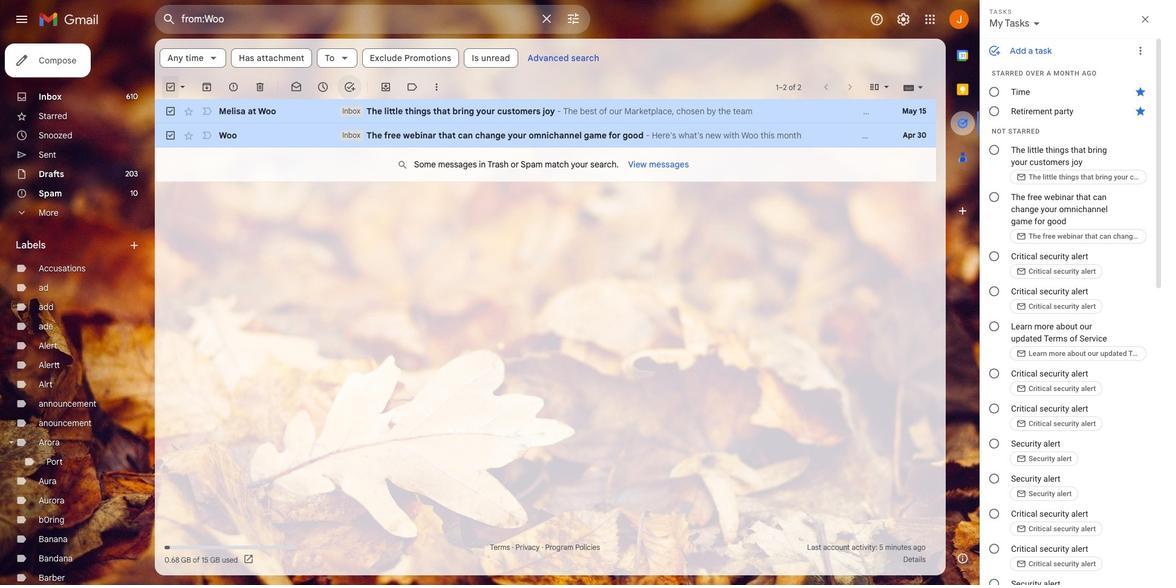 Task type: vqa. For each thing, say whether or not it's contained in the screenshot.
"Delete" icon
yes



Task type: locate. For each thing, give the bounding box(es) containing it.
toggle split pane mode image
[[869, 81, 881, 93]]

search mail image
[[158, 8, 180, 30]]

labels image
[[407, 81, 419, 93]]

tab list
[[946, 39, 980, 542]]

support image
[[870, 12, 884, 27]]

advanced search options image
[[561, 7, 586, 31]]

row
[[155, 99, 936, 123], [155, 123, 936, 148]]

delete image
[[254, 81, 266, 93]]

main content
[[155, 39, 946, 576]]

footer
[[155, 542, 936, 566]]

None checkbox
[[165, 81, 177, 93]]

clear search image
[[535, 7, 559, 31]]

settings image
[[897, 12, 911, 27]]

more email options image
[[431, 81, 443, 93]]

heading
[[16, 240, 128, 252]]

move to inbox image
[[380, 81, 392, 93]]

None checkbox
[[165, 105, 177, 117], [165, 129, 177, 142], [165, 105, 177, 117], [165, 129, 177, 142]]

snooze image
[[317, 81, 329, 93]]

follow link to manage storage image
[[243, 554, 255, 566]]

None search field
[[155, 5, 590, 34]]

navigation
[[0, 39, 155, 586]]

archive image
[[201, 81, 213, 93]]



Task type: describe. For each thing, give the bounding box(es) containing it.
mark as read image
[[290, 81, 302, 93]]

add to tasks image
[[344, 81, 356, 93]]

Search mail text field
[[181, 13, 532, 25]]

select input tool image
[[917, 83, 924, 92]]

report spam image
[[227, 81, 240, 93]]

1 row from the top
[[155, 99, 936, 123]]

gmail image
[[39, 7, 105, 31]]

main menu image
[[15, 12, 29, 27]]

2 row from the top
[[155, 123, 936, 148]]



